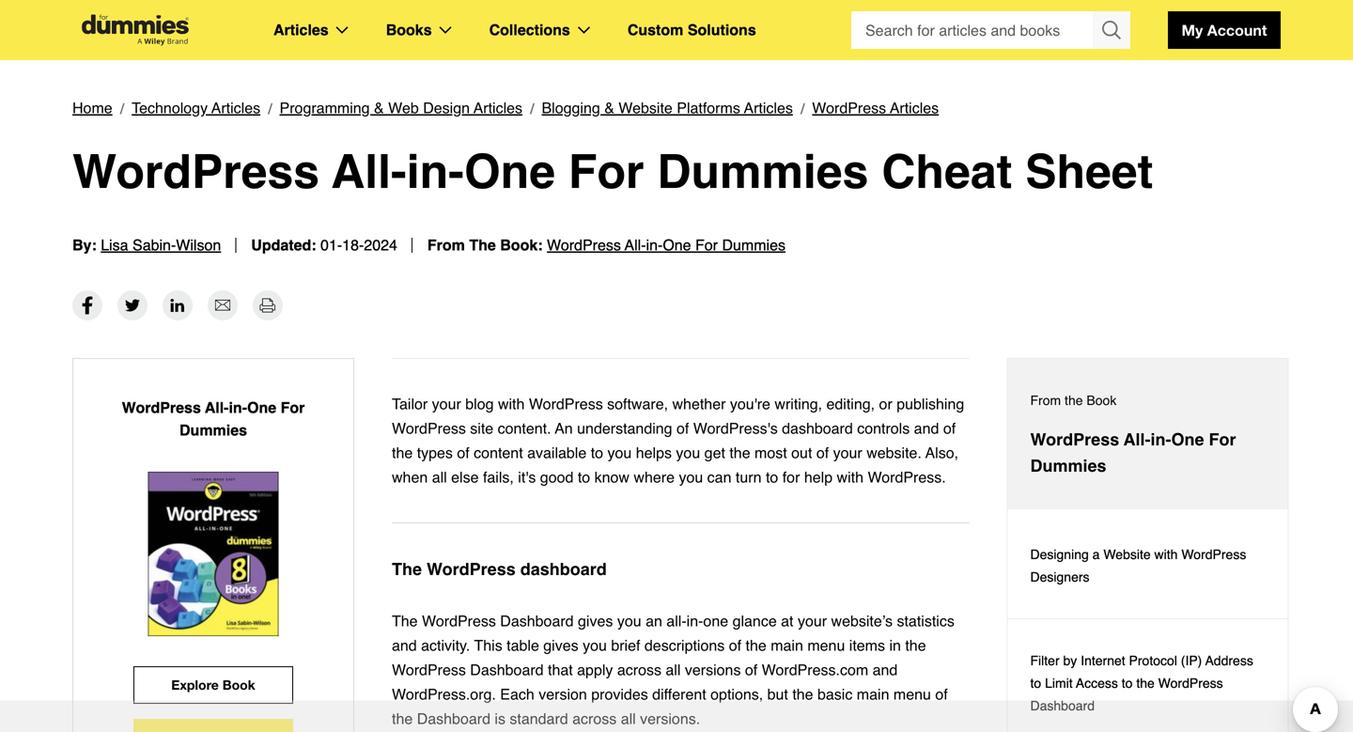 Task type: locate. For each thing, give the bounding box(es) containing it.
lisa
[[101, 236, 128, 254]]

with up content.
[[498, 395, 525, 413]]

& for programming
[[374, 99, 384, 117]]

book image image
[[148, 472, 279, 636]]

is
[[495, 710, 506, 728]]

with right "help"
[[837, 469, 864, 486]]

0 vertical spatial main
[[771, 637, 804, 654]]

technology articles
[[132, 99, 260, 117]]

standard
[[510, 710, 568, 728]]

collections
[[489, 21, 570, 39]]

0 vertical spatial all
[[432, 469, 447, 486]]

01-
[[321, 236, 342, 254]]

and left activity.
[[392, 637, 417, 654]]

0 horizontal spatial and
[[392, 637, 417, 654]]

2 horizontal spatial all
[[666, 661, 681, 679]]

filter by internet protocol (ip) address to limit access to the wordpress dashboard link
[[1008, 620, 1288, 732]]

programming & web design articles
[[280, 99, 523, 117]]

0 vertical spatial and
[[914, 420, 939, 437]]

lisa sabin-wilson link
[[101, 236, 221, 254]]

2024
[[364, 236, 398, 254]]

programming & web design articles link
[[280, 96, 523, 120]]

the inside the wordpress dashboard gives you an all-in-one glance at your website's statistics and activity. this table gives you brief descriptions of the main menu items in the wordpress dashboard that apply across all versions of wordpress.com and wordpress.org. each version provides different options, but the basic main menu of the dashboard is standard across all versions.
[[392, 612, 418, 630]]

from the book: wordpress all-in-one for dummies
[[428, 236, 786, 254]]

wordpress all-in-one for dummies link
[[547, 236, 786, 254]]

0 horizontal spatial with
[[498, 395, 525, 413]]

logo image
[[72, 15, 198, 46]]

1 vertical spatial website
[[1104, 547, 1151, 562]]

you down understanding at left
[[608, 444, 632, 462]]

website right a
[[1104, 547, 1151, 562]]

book
[[1087, 393, 1117, 408], [223, 677, 255, 693]]

you
[[608, 444, 632, 462], [676, 444, 701, 462], [679, 469, 703, 486], [617, 612, 642, 630], [583, 637, 607, 654]]

dashboard inside tailor your blog with wordpress software, whether you're writing, editing, or publishing wordpress site content. an understanding of wordpress's dashboard controls and of the types of content available to you helps you get the most out of your website. also, when all else fails, it's good to know where you can turn to for help with wordpress.
[[782, 420, 853, 437]]

0 horizontal spatial book
[[223, 677, 255, 693]]

1 vertical spatial dashboard
[[521, 560, 607, 579]]

your
[[432, 395, 461, 413], [834, 444, 863, 462], [798, 612, 827, 630]]

website inside blogging & website platforms articles link
[[619, 99, 673, 117]]

open book categories image
[[440, 26, 452, 34]]

1 horizontal spatial and
[[873, 661, 898, 679]]

1 vertical spatial all
[[666, 661, 681, 679]]

good
[[540, 469, 574, 486]]

1 horizontal spatial dashboard
[[782, 420, 853, 437]]

1 vertical spatial with
[[837, 469, 864, 486]]

gives up that
[[544, 637, 579, 654]]

& left the web
[[374, 99, 384, 117]]

1 vertical spatial the
[[392, 560, 422, 579]]

2 vertical spatial with
[[1155, 547, 1178, 562]]

1 horizontal spatial with
[[837, 469, 864, 486]]

website's
[[832, 612, 893, 630]]

1 & from the left
[[374, 99, 384, 117]]

to
[[591, 444, 604, 462], [578, 469, 591, 486], [766, 469, 779, 486], [1031, 676, 1042, 691], [1122, 676, 1133, 691]]

with
[[498, 395, 525, 413], [837, 469, 864, 486], [1155, 547, 1178, 562]]

all up different
[[666, 661, 681, 679]]

the
[[469, 236, 496, 254], [392, 560, 422, 579], [392, 612, 418, 630]]

across down brief
[[617, 661, 662, 679]]

your down the controls
[[834, 444, 863, 462]]

0 vertical spatial menu
[[808, 637, 845, 654]]

book inside wordpress all-in-one for dummies "tab"
[[1087, 393, 1117, 408]]

in- inside the wordpress dashboard gives you an all-in-one glance at your website's statistics and activity. this table gives you brief descriptions of the main menu items in the wordpress dashboard that apply across all versions of wordpress.com and wordpress.org. each version provides different options, but the basic main menu of the dashboard is standard across all versions.
[[687, 612, 704, 630]]

main down at
[[771, 637, 804, 654]]

1 horizontal spatial your
[[798, 612, 827, 630]]

but
[[768, 686, 789, 703]]

publishing
[[897, 395, 965, 413]]

writing,
[[775, 395, 823, 413]]

2 horizontal spatial your
[[834, 444, 863, 462]]

options,
[[711, 686, 764, 703]]

website
[[619, 99, 673, 117], [1104, 547, 1151, 562]]

dashboard down 'limit'
[[1031, 698, 1095, 714]]

the up activity.
[[392, 560, 422, 579]]

1 horizontal spatial menu
[[894, 686, 932, 703]]

1 horizontal spatial wordpress all-in-one for dummies
[[1031, 430, 1237, 476]]

dashboard
[[782, 420, 853, 437], [521, 560, 607, 579]]

0 horizontal spatial main
[[771, 637, 804, 654]]

your left blog
[[432, 395, 461, 413]]

the inside filter by internet protocol (ip) address to limit access to the wordpress dashboard
[[1137, 676, 1155, 691]]

from for from the book: wordpress all-in-one for dummies
[[428, 236, 465, 254]]

where
[[634, 469, 675, 486]]

1 vertical spatial book
[[223, 677, 255, 693]]

the wordpress dashboard
[[392, 560, 607, 579]]

and
[[914, 420, 939, 437], [392, 637, 417, 654], [873, 661, 898, 679]]

articles right 'technology'
[[212, 99, 260, 117]]

explore book link
[[133, 667, 293, 704]]

18-
[[342, 236, 364, 254]]

available
[[527, 444, 587, 462]]

blog
[[466, 395, 494, 413]]

website.
[[867, 444, 922, 462]]

1 horizontal spatial &
[[605, 99, 615, 117]]

table
[[507, 637, 539, 654]]

1 vertical spatial and
[[392, 637, 417, 654]]

from inside wordpress all-in-one for dummies "tab"
[[1031, 393, 1062, 408]]

tailor
[[392, 395, 428, 413]]

all
[[432, 469, 447, 486], [666, 661, 681, 679], [621, 710, 636, 728]]

& right blogging on the top left of the page
[[605, 99, 615, 117]]

my account link
[[1169, 11, 1281, 49]]

wordpress all-in-one for dummies cheat sheet
[[72, 145, 1154, 199]]

the for the wordpress dashboard
[[392, 560, 422, 579]]

menu up "wordpress.com"
[[808, 637, 845, 654]]

all down provides on the bottom left of the page
[[621, 710, 636, 728]]

of down whether
[[677, 420, 689, 437]]

0 horizontal spatial all
[[432, 469, 447, 486]]

website inside designing a website with wordpress designers
[[1104, 547, 1151, 562]]

dashboard up out on the right bottom
[[782, 420, 853, 437]]

solutions
[[688, 21, 757, 39]]

wordpress.com
[[762, 661, 869, 679]]

0 vertical spatial website
[[619, 99, 673, 117]]

at
[[781, 612, 794, 630]]

my account
[[1182, 21, 1268, 39]]

in-
[[407, 145, 464, 199], [646, 236, 663, 254], [229, 399, 247, 416], [1151, 430, 1172, 449], [687, 612, 704, 630]]

articles right the design
[[474, 99, 523, 117]]

0 vertical spatial across
[[617, 661, 662, 679]]

content
[[474, 444, 523, 462]]

2 horizontal spatial with
[[1155, 547, 1178, 562]]

1 vertical spatial main
[[857, 686, 890, 703]]

your right at
[[798, 612, 827, 630]]

1 horizontal spatial all
[[621, 710, 636, 728]]

1 vertical spatial across
[[573, 710, 617, 728]]

open collections list image
[[578, 26, 590, 34]]

(ip)
[[1181, 653, 1203, 668]]

across down provides on the bottom left of the page
[[573, 710, 617, 728]]

1 horizontal spatial from
[[1031, 393, 1062, 408]]

open article categories image
[[336, 26, 348, 34]]

and down in
[[873, 661, 898, 679]]

main right basic
[[857, 686, 890, 703]]

of down glance
[[729, 637, 742, 654]]

1 horizontal spatial book
[[1087, 393, 1117, 408]]

blogging
[[542, 99, 600, 117]]

group
[[852, 11, 1131, 49]]

with inside designing a website with wordpress designers
[[1155, 547, 1178, 562]]

across
[[617, 661, 662, 679], [573, 710, 617, 728]]

website for platforms
[[619, 99, 673, 117]]

0 horizontal spatial website
[[619, 99, 673, 117]]

designing a website with wordpress designers
[[1031, 547, 1247, 585]]

gives up brief
[[578, 612, 613, 630]]

2 vertical spatial your
[[798, 612, 827, 630]]

the up wordpress.org.
[[392, 612, 418, 630]]

0 horizontal spatial your
[[432, 395, 461, 413]]

0 vertical spatial dashboard
[[782, 420, 853, 437]]

2 vertical spatial and
[[873, 661, 898, 679]]

0 horizontal spatial dashboard
[[521, 560, 607, 579]]

1 horizontal spatial main
[[857, 686, 890, 703]]

designing
[[1031, 547, 1089, 562]]

menu down in
[[894, 686, 932, 703]]

0 vertical spatial with
[[498, 395, 525, 413]]

0 vertical spatial from
[[428, 236, 465, 254]]

Search for articles and books text field
[[852, 11, 1095, 49]]

turn
[[736, 469, 762, 486]]

wordpress.org.
[[392, 686, 496, 703]]

dashboard up "table" at the bottom left
[[500, 612, 574, 630]]

articles right platforms
[[744, 99, 793, 117]]

2 horizontal spatial and
[[914, 420, 939, 437]]

0 horizontal spatial wordpress all-in-one for dummies
[[122, 399, 305, 439]]

0 horizontal spatial from
[[428, 236, 465, 254]]

sabin-
[[133, 236, 176, 254]]

to right the good
[[578, 469, 591, 486]]

dashboard up "table" at the bottom left
[[521, 560, 607, 579]]

to right access on the right of page
[[1122, 676, 1133, 691]]

you up apply
[[583, 637, 607, 654]]

for inside "tab"
[[1209, 430, 1237, 449]]

versions.
[[640, 710, 701, 728]]

also,
[[926, 444, 959, 462]]

with right a
[[1155, 547, 1178, 562]]

wordpress inside filter by internet protocol (ip) address to limit access to the wordpress dashboard
[[1159, 676, 1224, 691]]

1 vertical spatial from
[[1031, 393, 1062, 408]]

home link
[[72, 96, 113, 120]]

website for with
[[1104, 547, 1151, 562]]

0 horizontal spatial &
[[374, 99, 384, 117]]

wordpress all-in-one for dummies tab
[[1008, 359, 1288, 510]]

you left "can"
[[679, 469, 703, 486]]

all inside tailor your blog with wordpress software, whether you're writing, editing, or publishing wordpress site content. an understanding of wordpress's dashboard controls and of the types of content available to you helps you get the most out of your website. also, when all else fails, it's good to know where you can turn to for help with wordpress.
[[432, 469, 447, 486]]

all down types
[[432, 469, 447, 486]]

wordpress inside designing a website with wordpress designers
[[1182, 547, 1247, 562]]

0 vertical spatial the
[[469, 236, 496, 254]]

2 & from the left
[[605, 99, 615, 117]]

website left platforms
[[619, 99, 673, 117]]

2 vertical spatial the
[[392, 612, 418, 630]]

of up 'options,'
[[745, 661, 758, 679]]

an
[[555, 420, 573, 437]]

of up also,
[[944, 420, 956, 437]]

you left the an
[[617, 612, 642, 630]]

the wordpress dashboard gives you an all-in-one glance at your website's statistics and activity. this table gives you brief descriptions of the main menu items in the wordpress dashboard that apply across all versions of wordpress.com and wordpress.org. each version provides different options, but the basic main menu of the dashboard is standard across all versions.
[[392, 612, 955, 728]]

2 vertical spatial all
[[621, 710, 636, 728]]

else
[[451, 469, 479, 486]]

blogging & website platforms articles
[[542, 99, 793, 117]]

the inside wordpress all-in-one for dummies "tab"
[[1065, 393, 1083, 408]]

0 vertical spatial your
[[432, 395, 461, 413]]

a
[[1093, 547, 1100, 562]]

0 vertical spatial book
[[1087, 393, 1117, 408]]

1 horizontal spatial website
[[1104, 547, 1151, 562]]

from
[[428, 236, 465, 254], [1031, 393, 1062, 408]]

the left book:
[[469, 236, 496, 254]]

provides
[[592, 686, 648, 703]]

1 vertical spatial your
[[834, 444, 863, 462]]

basic
[[818, 686, 853, 703]]

and down the publishing
[[914, 420, 939, 437]]

for
[[569, 145, 644, 199], [696, 236, 718, 254], [281, 399, 305, 416], [1209, 430, 1237, 449]]

activity.
[[421, 637, 470, 654]]

the
[[1065, 393, 1083, 408], [392, 444, 413, 462], [730, 444, 751, 462], [746, 637, 767, 654], [906, 637, 927, 654], [1137, 676, 1155, 691], [793, 686, 814, 703], [392, 710, 413, 728]]

gives
[[578, 612, 613, 630], [544, 637, 579, 654]]



Task type: vqa. For each thing, say whether or not it's contained in the screenshot.
versions.
yes



Task type: describe. For each thing, give the bounding box(es) containing it.
brief
[[611, 637, 641, 654]]

of up else
[[457, 444, 470, 462]]

technology articles link
[[132, 96, 260, 120]]

out
[[792, 444, 813, 462]]

types
[[417, 444, 453, 462]]

books
[[386, 21, 432, 39]]

of right out on the right bottom
[[817, 444, 829, 462]]

cheat
[[882, 145, 1013, 199]]

1 vertical spatial gives
[[544, 637, 579, 654]]

internet
[[1081, 653, 1126, 668]]

filter
[[1031, 653, 1060, 668]]

& for blogging
[[605, 99, 615, 117]]

wordpress inside "tab"
[[1031, 430, 1120, 449]]

by: lisa sabin-wilson
[[72, 236, 221, 254]]

when
[[392, 469, 428, 486]]

0 horizontal spatial menu
[[808, 637, 845, 654]]

all- inside "tab"
[[1124, 430, 1151, 449]]

to left 'limit'
[[1031, 676, 1042, 691]]

updated:
[[251, 236, 316, 254]]

or
[[879, 395, 893, 413]]

the for the wordpress dashboard gives you an all-in-one glance at your website's statistics and activity. this table gives you brief descriptions of the main menu items in the wordpress dashboard that apply across all versions of wordpress.com and wordpress.org. each version provides different options, but the basic main menu of the dashboard is standard across all versions.
[[392, 612, 418, 630]]

wordpress.
[[868, 469, 946, 486]]

of down statistics
[[936, 686, 948, 703]]

tailor your blog with wordpress software, whether you're writing, editing, or publishing wordpress site content. an understanding of wordpress's dashboard controls and of the types of content available to you helps you get the most out of your website. also, when all else fails, it's good to know where you can turn to for help with wordpress.
[[392, 395, 965, 486]]

content.
[[498, 420, 551, 437]]

from for from the book
[[1031, 393, 1062, 408]]

articles left open article categories icon
[[274, 21, 329, 39]]

glance
[[733, 612, 777, 630]]

articles up cheat
[[890, 99, 939, 117]]

site
[[470, 420, 494, 437]]

platforms
[[677, 99, 741, 117]]

helps
[[636, 444, 672, 462]]

software,
[[607, 395, 668, 413]]

whether
[[673, 395, 726, 413]]

custom solutions link
[[628, 18, 757, 42]]

fails,
[[483, 469, 514, 486]]

one
[[704, 612, 729, 630]]

blogging & website platforms articles link
[[542, 96, 793, 120]]

programming
[[280, 99, 370, 117]]

get
[[705, 444, 726, 462]]

all-
[[667, 612, 687, 630]]

wordpress articles
[[813, 99, 939, 117]]

dashboard down wordpress.org.
[[417, 710, 491, 728]]

understanding
[[577, 420, 673, 437]]

to left for
[[766, 469, 779, 486]]

limit
[[1045, 676, 1073, 691]]

wordpress all-in-one for dummies inside "tab"
[[1031, 430, 1237, 476]]

custom solutions
[[628, 21, 757, 39]]

you're
[[730, 395, 771, 413]]

in- inside wordpress all-in-one for dummies "tab"
[[1151, 430, 1172, 449]]

statistics
[[897, 612, 955, 630]]

1 vertical spatial menu
[[894, 686, 932, 703]]

access
[[1077, 676, 1119, 691]]

account
[[1208, 21, 1268, 39]]

you left get
[[676, 444, 701, 462]]

by:
[[72, 236, 97, 254]]

book:
[[500, 236, 543, 254]]

designers
[[1031, 570, 1090, 585]]

dashboard inside filter by internet protocol (ip) address to limit access to the wordpress dashboard
[[1031, 698, 1095, 714]]

know
[[595, 469, 630, 486]]

version
[[539, 686, 587, 703]]

items
[[850, 637, 886, 654]]

for
[[783, 469, 800, 486]]

home
[[72, 99, 113, 117]]

wilson
[[176, 236, 221, 254]]

technology
[[132, 99, 208, 117]]

different
[[653, 686, 707, 703]]

your inside the wordpress dashboard gives you an all-in-one glance at your website's statistics and activity. this table gives you brief descriptions of the main menu items in the wordpress dashboard that apply across all versions of wordpress.com and wordpress.org. each version provides different options, but the basic main menu of the dashboard is standard across all versions.
[[798, 612, 827, 630]]

my
[[1182, 21, 1204, 39]]

one inside "tab"
[[1172, 430, 1205, 449]]

with for tailor
[[498, 395, 525, 413]]

by
[[1064, 653, 1078, 668]]

from the book
[[1031, 393, 1117, 408]]

and inside tailor your blog with wordpress software, whether you're writing, editing, or publishing wordpress site content. an understanding of wordpress's dashboard controls and of the types of content available to you helps you get the most out of your website. also, when all else fails, it's good to know where you can turn to for help with wordpress.
[[914, 420, 939, 437]]

web
[[388, 99, 419, 117]]

address
[[1206, 653, 1254, 668]]

designing a website with wordpress designers link
[[1008, 513, 1288, 620]]

protocol
[[1130, 653, 1178, 668]]

sheet
[[1026, 145, 1154, 199]]

controls
[[858, 420, 910, 437]]

can
[[708, 469, 732, 486]]

dashboard up each
[[470, 661, 544, 679]]

dummies inside "tab"
[[1031, 456, 1107, 476]]

that
[[548, 661, 573, 679]]

most
[[755, 444, 788, 462]]

updated: 01-18-2024
[[251, 236, 398, 254]]

it's
[[518, 469, 536, 486]]

explore book
[[171, 677, 255, 693]]

to up the know
[[591, 444, 604, 462]]

filter by internet protocol (ip) address to limit access to the wordpress dashboard
[[1031, 653, 1254, 714]]

this
[[474, 637, 503, 654]]

0 vertical spatial gives
[[578, 612, 613, 630]]

each
[[500, 686, 535, 703]]

explore
[[171, 677, 219, 693]]

with for designing
[[1155, 547, 1178, 562]]

help
[[805, 469, 833, 486]]



